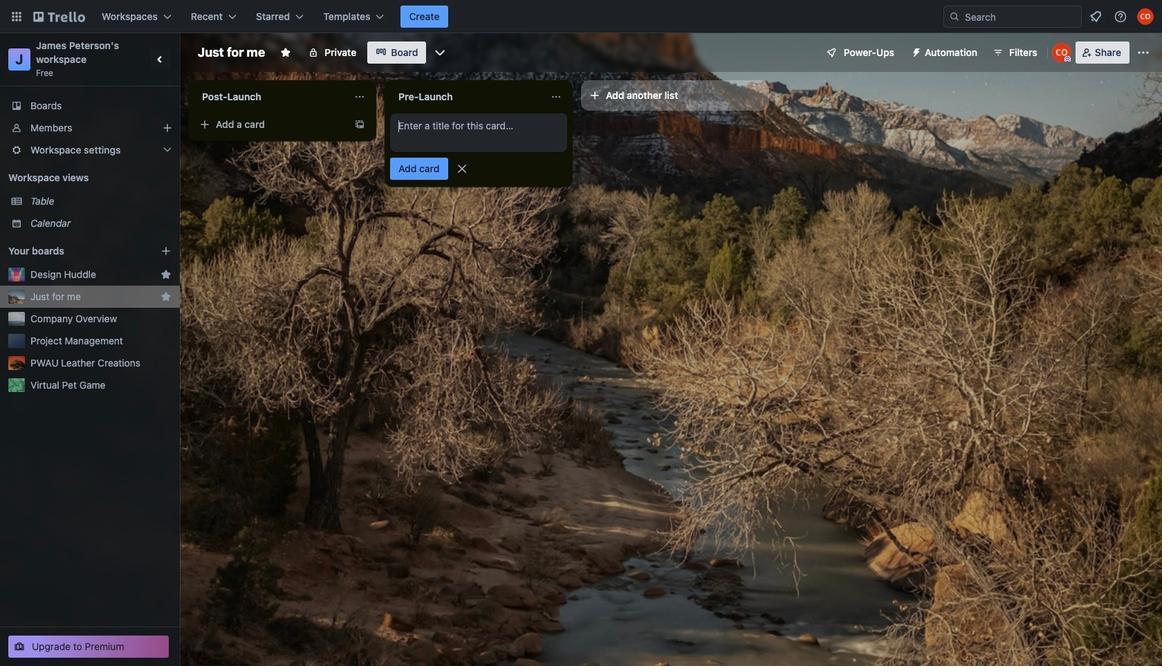 Task type: vqa. For each thing, say whether or not it's contained in the screenshot.
Workspaces
no



Task type: locate. For each thing, give the bounding box(es) containing it.
cancel image
[[455, 162, 469, 176]]

back to home image
[[33, 6, 85, 28]]

starred icon image
[[160, 269, 172, 280], [160, 291, 172, 302]]

1 vertical spatial starred icon image
[[160, 291, 172, 302]]

sm image
[[906, 42, 925, 61]]

None text field
[[194, 86, 349, 108]]

star or unstar board image
[[280, 47, 291, 58]]

search image
[[949, 11, 960, 22]]

None text field
[[390, 86, 545, 108]]

christina overa (christinaovera) image
[[1052, 43, 1071, 62]]

0 vertical spatial starred icon image
[[160, 269, 172, 280]]

open information menu image
[[1114, 10, 1128, 24]]

1 starred icon image from the top
[[160, 269, 172, 280]]

0 notifications image
[[1087, 8, 1104, 25]]

create from template… image
[[354, 119, 365, 130]]



Task type: describe. For each thing, give the bounding box(es) containing it.
2 starred icon image from the top
[[160, 291, 172, 302]]

Enter a title for this card… text field
[[390, 113, 567, 152]]

show menu image
[[1137, 46, 1150, 59]]

christina overa (christinaovera) image
[[1137, 8, 1154, 25]]

primary element
[[0, 0, 1162, 33]]

Search field
[[960, 7, 1081, 26]]

Board name text field
[[191, 42, 272, 64]]

workspace navigation collapse icon image
[[151, 50, 170, 69]]

add board image
[[160, 246, 172, 257]]

customize views image
[[433, 46, 447, 59]]

this member is an admin of this board. image
[[1064, 56, 1071, 62]]

your boards with 6 items element
[[8, 243, 140, 259]]



